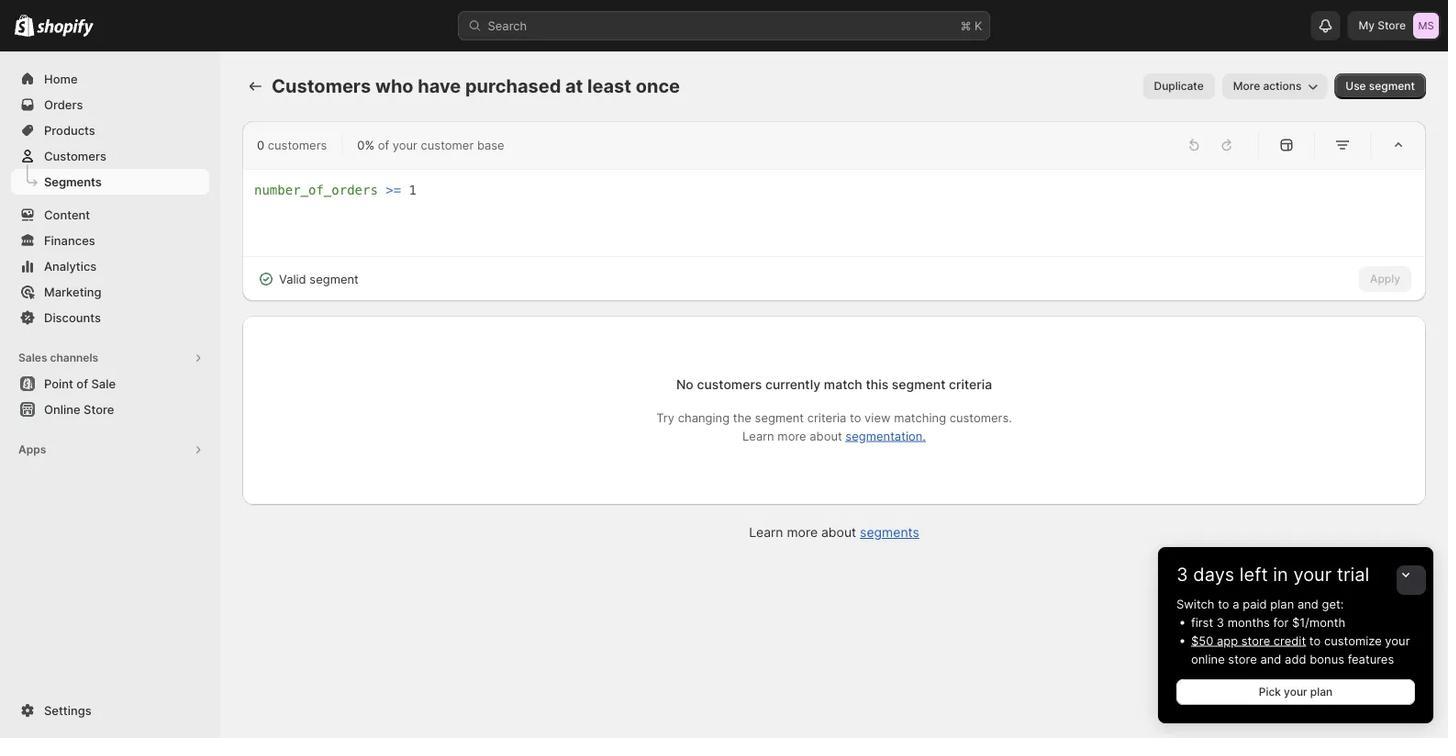 Task type: vqa. For each thing, say whether or not it's contained in the screenshot.
topmost Store
yes



Task type: describe. For each thing, give the bounding box(es) containing it.
switch
[[1177, 597, 1215, 611]]

get:
[[1323, 597, 1345, 611]]

0 customers
[[257, 138, 327, 152]]

segments
[[860, 525, 920, 540]]

of for sale
[[77, 376, 88, 391]]

settings
[[44, 703, 92, 718]]

segment inside valid segment alert
[[310, 272, 359, 286]]

more inside 'try changing the segment criteria to view matching customers. learn more about'
[[778, 429, 807, 443]]

1 horizontal spatial 3
[[1217, 615, 1225, 629]]

0% of your customer base
[[357, 138, 505, 152]]

content
[[44, 208, 90, 222]]

search
[[488, 18, 527, 33]]

analytics
[[44, 259, 97, 273]]

no
[[677, 377, 694, 393]]

home
[[44, 72, 78, 86]]

my store
[[1359, 19, 1407, 32]]

home link
[[11, 66, 209, 92]]

segments link
[[11, 169, 209, 195]]

1 vertical spatial about
[[822, 525, 857, 540]]

learn inside 'try changing the segment criteria to view matching customers. learn more about'
[[743, 429, 775, 443]]

marketing link
[[11, 279, 209, 305]]

discounts link
[[11, 305, 209, 331]]

matching
[[895, 410, 947, 425]]

first
[[1192, 615, 1214, 629]]

pick your plan link
[[1177, 679, 1416, 705]]

base
[[477, 138, 505, 152]]

online store
[[44, 402, 114, 416]]

channels
[[50, 351, 98, 365]]

left
[[1240, 563, 1269, 586]]

products link
[[11, 118, 209, 143]]

online
[[44, 402, 80, 416]]

3 inside dropdown button
[[1177, 563, 1189, 586]]

at
[[566, 75, 583, 97]]

point
[[44, 376, 73, 391]]

3 days left in your trial button
[[1159, 547, 1434, 586]]

$1/month
[[1293, 615, 1346, 629]]

customers for 0
[[268, 138, 327, 152]]

segmentation.
[[846, 429, 926, 443]]

to inside 'to customize your online store and add bonus features'
[[1310, 634, 1322, 648]]

valid segment
[[279, 272, 359, 286]]

⌘ k
[[961, 18, 983, 33]]

analytics link
[[11, 253, 209, 279]]

your right 0%
[[393, 138, 418, 152]]

settings link
[[11, 698, 209, 724]]

try changing the segment criteria to view matching customers. learn more about
[[657, 410, 1013, 443]]

3 days left in your trial
[[1177, 563, 1370, 586]]

Editor field
[[254, 181, 1415, 245]]

point of sale link
[[11, 371, 209, 397]]

your inside dropdown button
[[1294, 563, 1333, 586]]

1 horizontal spatial criteria
[[950, 377, 993, 393]]

match
[[824, 377, 863, 393]]

more actions
[[1234, 79, 1302, 93]]

in
[[1274, 563, 1289, 586]]

credit
[[1274, 634, 1307, 648]]

changing
[[678, 410, 730, 425]]

$50 app store credit
[[1192, 634, 1307, 648]]

1 vertical spatial more
[[787, 525, 818, 540]]

customers who have purchased at least once
[[272, 75, 680, 97]]

1 vertical spatial to
[[1219, 597, 1230, 611]]

my
[[1359, 19, 1376, 32]]

undo image
[[1185, 136, 1204, 154]]

pick
[[1260, 685, 1282, 699]]

purchased
[[465, 75, 561, 97]]

sales
[[18, 351, 47, 365]]

try
[[657, 410, 675, 425]]

have
[[418, 75, 461, 97]]

0
[[257, 138, 265, 152]]

customer
[[421, 138, 474, 152]]

customers for customers
[[44, 149, 106, 163]]

online store button
[[0, 397, 220, 422]]

your inside 'to customize your online store and add bonus features'
[[1386, 634, 1411, 648]]

store for my store
[[1378, 19, 1407, 32]]

finances link
[[11, 228, 209, 253]]



Task type: locate. For each thing, give the bounding box(es) containing it.
point of sale
[[44, 376, 116, 391]]

switch to a paid plan and get:
[[1177, 597, 1345, 611]]

orders
[[44, 97, 83, 112]]

customers up the
[[697, 377, 762, 393]]

0%
[[357, 138, 375, 152]]

0 vertical spatial about
[[810, 429, 843, 443]]

store inside online store link
[[84, 402, 114, 416]]

to down $1/month
[[1310, 634, 1322, 648]]

0 horizontal spatial and
[[1261, 652, 1282, 666]]

learn more about segments
[[749, 525, 920, 540]]

0 vertical spatial customers
[[268, 138, 327, 152]]

apply
[[1371, 272, 1401, 286]]

pick your plan
[[1260, 685, 1333, 699]]

online
[[1192, 652, 1226, 666]]

duplicate
[[1155, 79, 1205, 93]]

segment
[[1370, 79, 1416, 93], [310, 272, 359, 286], [892, 377, 946, 393], [755, 410, 804, 425]]

your
[[393, 138, 418, 152], [1294, 563, 1333, 586], [1386, 634, 1411, 648], [1285, 685, 1308, 699]]

0 vertical spatial and
[[1298, 597, 1319, 611]]

3 right first
[[1217, 615, 1225, 629]]

about down no customers currently match this segment criteria
[[810, 429, 843, 443]]

paid
[[1244, 597, 1268, 611]]

1 vertical spatial learn
[[749, 525, 784, 540]]

customers link
[[11, 143, 209, 169]]

add
[[1286, 652, 1307, 666]]

0 horizontal spatial store
[[84, 402, 114, 416]]

criteria
[[950, 377, 993, 393], [808, 410, 847, 425]]

actions
[[1264, 79, 1302, 93]]

customers right 0
[[268, 138, 327, 152]]

finances
[[44, 233, 95, 247]]

0 vertical spatial plan
[[1271, 597, 1295, 611]]

more down currently
[[778, 429, 807, 443]]

segment right valid
[[310, 272, 359, 286]]

1 vertical spatial store
[[1229, 652, 1258, 666]]

1 vertical spatial criteria
[[808, 410, 847, 425]]

criteria up customers.
[[950, 377, 993, 393]]

and for plan
[[1298, 597, 1319, 611]]

sales channels
[[18, 351, 98, 365]]

0 horizontal spatial customers
[[44, 149, 106, 163]]

0 vertical spatial criteria
[[950, 377, 993, 393]]

0 vertical spatial learn
[[743, 429, 775, 443]]

customers for customers who have purchased at least once
[[272, 75, 371, 97]]

0 horizontal spatial to
[[850, 410, 862, 425]]

2 vertical spatial to
[[1310, 634, 1322, 648]]

customers for no
[[697, 377, 762, 393]]

0 vertical spatial 3
[[1177, 563, 1189, 586]]

customers.
[[950, 410, 1013, 425]]

0 vertical spatial more
[[778, 429, 807, 443]]

store down months on the right bottom of the page
[[1242, 634, 1271, 648]]

orders link
[[11, 92, 209, 118]]

shopify image
[[37, 19, 94, 37]]

store
[[1242, 634, 1271, 648], [1229, 652, 1258, 666]]

apply button
[[1360, 266, 1412, 292]]

⌘
[[961, 18, 972, 33]]

who
[[375, 75, 414, 97]]

0 horizontal spatial criteria
[[808, 410, 847, 425]]

shopify image
[[15, 14, 34, 36]]

about left segments
[[822, 525, 857, 540]]

more actions button
[[1223, 73, 1328, 99]]

point of sale button
[[0, 371, 220, 397]]

sale
[[91, 376, 116, 391]]

learn
[[743, 429, 775, 443], [749, 525, 784, 540]]

the
[[733, 410, 752, 425]]

2 horizontal spatial to
[[1310, 634, 1322, 648]]

products
[[44, 123, 95, 137]]

apps button
[[11, 437, 209, 463]]

0 horizontal spatial 3
[[1177, 563, 1189, 586]]

criteria inside 'try changing the segment criteria to view matching customers. learn more about'
[[808, 410, 847, 425]]

use segment
[[1346, 79, 1416, 93]]

store for online store
[[84, 402, 114, 416]]

segment up matching
[[892, 377, 946, 393]]

and up $1/month
[[1298, 597, 1319, 611]]

1 horizontal spatial and
[[1298, 597, 1319, 611]]

customers inside customers link
[[44, 149, 106, 163]]

3
[[1177, 563, 1189, 586], [1217, 615, 1225, 629]]

content link
[[11, 202, 209, 228]]

valid
[[279, 272, 306, 286]]

your right pick
[[1285, 685, 1308, 699]]

your right in
[[1294, 563, 1333, 586]]

$50 app store credit link
[[1192, 634, 1307, 648]]

1 vertical spatial and
[[1261, 652, 1282, 666]]

plan up for
[[1271, 597, 1295, 611]]

apps
[[18, 443, 46, 456]]

valid segment alert
[[242, 257, 374, 301]]

customers
[[268, 138, 327, 152], [697, 377, 762, 393]]

more
[[1234, 79, 1261, 93]]

and inside 'to customize your online store and add bonus features'
[[1261, 652, 1282, 666]]

$50
[[1192, 634, 1214, 648]]

about inside 'try changing the segment criteria to view matching customers. learn more about'
[[810, 429, 843, 443]]

to inside 'try changing the segment criteria to view matching customers. learn more about'
[[850, 410, 862, 425]]

0 horizontal spatial of
[[77, 376, 88, 391]]

a
[[1233, 597, 1240, 611]]

days
[[1194, 563, 1235, 586]]

your up features
[[1386, 634, 1411, 648]]

0 horizontal spatial customers
[[268, 138, 327, 152]]

1 horizontal spatial store
[[1378, 19, 1407, 32]]

duplicate button
[[1144, 73, 1216, 99]]

no customers currently match this segment criteria
[[677, 377, 993, 393]]

for
[[1274, 615, 1290, 629]]

redo image
[[1218, 136, 1237, 154]]

plan
[[1271, 597, 1295, 611], [1311, 685, 1333, 699]]

to left view
[[850, 410, 862, 425]]

customers up segments
[[44, 149, 106, 163]]

trial
[[1338, 563, 1370, 586]]

0 vertical spatial to
[[850, 410, 862, 425]]

1 vertical spatial customers
[[697, 377, 762, 393]]

store right my
[[1378, 19, 1407, 32]]

online store link
[[11, 397, 209, 422]]

of left the sale
[[77, 376, 88, 391]]

1 vertical spatial 3
[[1217, 615, 1225, 629]]

segment inside 'try changing the segment criteria to view matching customers. learn more about'
[[755, 410, 804, 425]]

1 horizontal spatial customers
[[272, 75, 371, 97]]

bonus
[[1311, 652, 1345, 666]]

1 horizontal spatial of
[[378, 138, 389, 152]]

use
[[1346, 79, 1367, 93]]

and left add
[[1261, 652, 1282, 666]]

view
[[865, 410, 891, 425]]

to
[[850, 410, 862, 425], [1219, 597, 1230, 611], [1310, 634, 1322, 648]]

to customize your online store and add bonus features
[[1192, 634, 1411, 666]]

currently
[[766, 377, 821, 393]]

use segment button
[[1335, 73, 1427, 99]]

3 left days
[[1177, 563, 1189, 586]]

To create a segment, choose a template or apply a filter. text field
[[254, 181, 1415, 245]]

customers up 0 customers
[[272, 75, 371, 97]]

my store image
[[1414, 13, 1440, 39]]

1 horizontal spatial customers
[[697, 377, 762, 393]]

segment down currently
[[755, 410, 804, 425]]

store down "$50 app store credit" link
[[1229, 652, 1258, 666]]

this
[[866, 377, 889, 393]]

discounts
[[44, 310, 101, 325]]

0 vertical spatial store
[[1378, 19, 1407, 32]]

least
[[588, 75, 632, 97]]

store inside 'to customize your online store and add bonus features'
[[1229, 652, 1258, 666]]

segments
[[44, 174, 102, 189]]

1 vertical spatial store
[[84, 402, 114, 416]]

of inside button
[[77, 376, 88, 391]]

segments link
[[860, 525, 920, 540]]

0 vertical spatial store
[[1242, 634, 1271, 648]]

0 horizontal spatial plan
[[1271, 597, 1295, 611]]

to left the a in the bottom of the page
[[1219, 597, 1230, 611]]

1 vertical spatial plan
[[1311, 685, 1333, 699]]

1 vertical spatial of
[[77, 376, 88, 391]]

1 vertical spatial customers
[[44, 149, 106, 163]]

customers
[[272, 75, 371, 97], [44, 149, 106, 163]]

customize
[[1325, 634, 1383, 648]]

first 3 months for $1/month
[[1192, 615, 1346, 629]]

1 horizontal spatial plan
[[1311, 685, 1333, 699]]

0 vertical spatial of
[[378, 138, 389, 152]]

segment right 'use'
[[1370, 79, 1416, 93]]

months
[[1228, 615, 1271, 629]]

3 days left in your trial element
[[1159, 595, 1434, 724]]

sales channels button
[[11, 345, 209, 371]]

of right 0%
[[378, 138, 389, 152]]

of for your
[[378, 138, 389, 152]]

once
[[636, 75, 680, 97]]

plan down bonus
[[1311, 685, 1333, 699]]

criteria down no customers currently match this segment criteria
[[808, 410, 847, 425]]

0 vertical spatial customers
[[272, 75, 371, 97]]

store down the sale
[[84, 402, 114, 416]]

and for store
[[1261, 652, 1282, 666]]

features
[[1349, 652, 1395, 666]]

more left segments
[[787, 525, 818, 540]]

segment inside use segment button
[[1370, 79, 1416, 93]]

1 horizontal spatial to
[[1219, 597, 1230, 611]]



